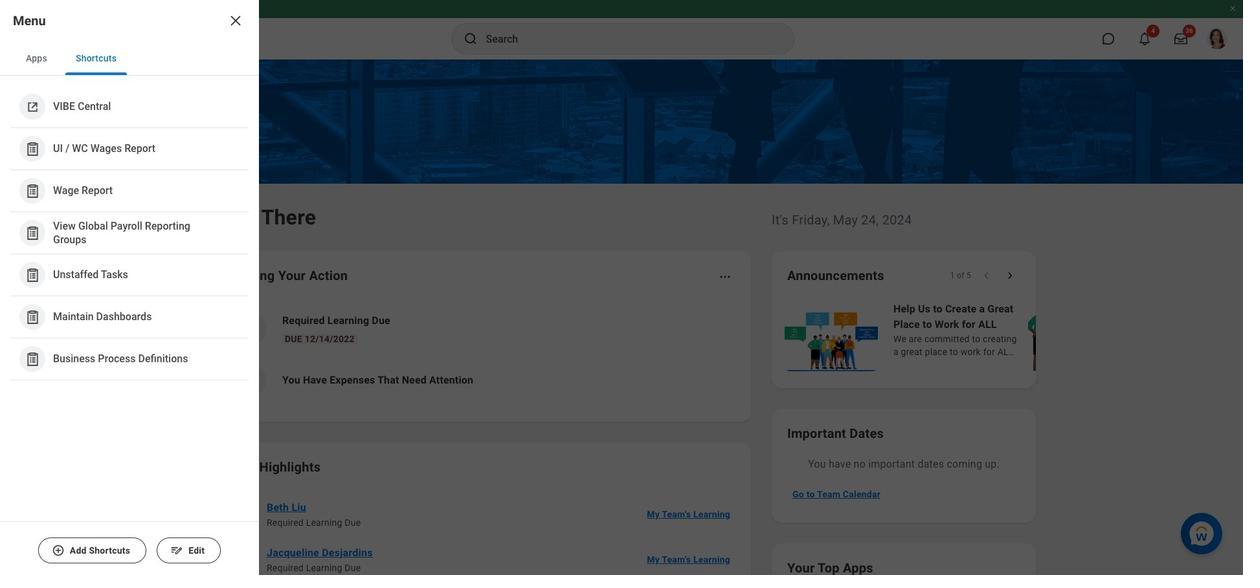 Task type: describe. For each thing, give the bounding box(es) containing it.
chevron left small image
[[981, 269, 994, 282]]

close environment banner image
[[1229, 5, 1237, 12]]

dashboard expenses image
[[242, 371, 261, 391]]

ext link image
[[24, 99, 40, 115]]

profile logan mcneil element
[[1200, 25, 1236, 53]]

global navigation dialog
[[0, 0, 259, 576]]

1 clipboard image from the top
[[24, 141, 40, 157]]

3 clipboard image from the top
[[24, 225, 40, 241]]

chevron right small image
[[1004, 269, 1017, 282]]

5 clipboard image from the top
[[24, 351, 40, 368]]



Task type: locate. For each thing, give the bounding box(es) containing it.
list
[[0, 76, 259, 391], [782, 301, 1244, 373], [223, 303, 736, 407], [223, 492, 736, 576]]

tab list
[[0, 41, 259, 76]]

4 clipboard image from the top
[[24, 309, 40, 325]]

inbox large image
[[1175, 32, 1188, 45]]

clipboard image
[[24, 141, 40, 157], [24, 183, 40, 199], [24, 225, 40, 241], [24, 309, 40, 325], [24, 351, 40, 368]]

plus circle image
[[52, 545, 65, 558]]

text edit image
[[170, 545, 183, 558]]

search image
[[463, 31, 478, 47]]

clipboard image
[[24, 267, 40, 283]]

status
[[951, 271, 972, 281]]

main content
[[0, 60, 1244, 576]]

banner
[[0, 0, 1244, 60]]

book open image
[[242, 319, 261, 339]]

notifications large image
[[1139, 32, 1152, 45]]

x image
[[228, 13, 244, 29]]

2 clipboard image from the top
[[24, 183, 40, 199]]



Task type: vqa. For each thing, say whether or not it's contained in the screenshot.
HR Services Department, press delete to clear value. OPTION
no



